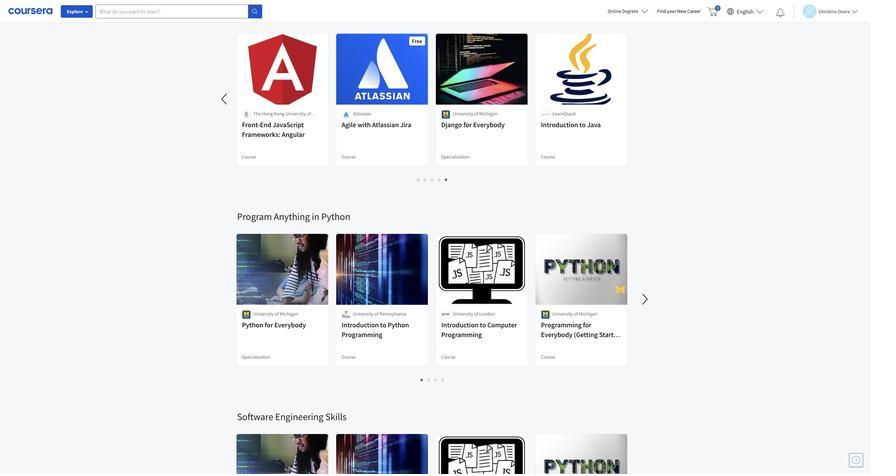 Task type: vqa. For each thing, say whether or not it's contained in the screenshot.
experience inside Get ready to launch your career in cybersecurity. Build job-ready skills for an in-demand role in the field, no degree or prior experience required.
no



Task type: describe. For each thing, give the bounding box(es) containing it.
for for programming
[[584, 321, 592, 329]]

course for agile with atlassian jira
[[342, 154, 356, 160]]

specialization for python
[[242, 354, 271, 360]]

3 for program anything in python
[[435, 377, 438, 383]]

4 for program anything in python
[[442, 377, 445, 383]]

course for front-end javascript frameworks: angular
[[242, 154, 256, 160]]

engage users with front end web development carousel element
[[0, 0, 634, 189]]

university of pennsylvania
[[353, 311, 407, 317]]

career
[[688, 8, 701, 14]]

software
[[237, 411, 274, 423]]

front
[[313, 10, 334, 23]]

coursera image
[[8, 6, 53, 17]]

(getting
[[574, 330, 598, 339]]

explore
[[67, 8, 83, 15]]

explore button
[[61, 5, 93, 18]]

front-
[[242, 120, 260, 129]]

jira
[[401, 120, 412, 129]]

development
[[374, 10, 428, 23]]

to for computer
[[480, 321, 487, 329]]

technology
[[279, 118, 303, 124]]

javascript
[[273, 120, 304, 129]]

program anything in python carousel element
[[234, 189, 871, 390]]

0 horizontal spatial python
[[242, 321, 264, 329]]

1 horizontal spatial end
[[336, 10, 352, 23]]

agile
[[342, 120, 357, 129]]

with inside programming for everybody (getting started with python)
[[542, 340, 555, 349]]

2 for engage users with front end web development
[[425, 176, 427, 183]]

science
[[254, 118, 269, 124]]

free
[[412, 38, 423, 45]]

4 for engage users with front end web development
[[438, 176, 441, 183]]

web
[[354, 10, 372, 23]]

university for introduction to computer programming
[[453, 311, 474, 317]]

pennsylvania
[[380, 311, 407, 317]]

university of pennsylvania image
[[342, 310, 351, 319]]

3 button for engage users with front end web development
[[429, 176, 436, 184]]

online degrees button
[[603, 3, 654, 19]]

introduction for introduction to java
[[542, 120, 579, 129]]

3 button for program anything in python
[[433, 376, 440, 384]]

django
[[442, 120, 463, 129]]

What do you want to learn? text field
[[96, 4, 249, 18]]

university of michigan for python
[[254, 311, 298, 317]]

angular
[[282, 130, 305, 139]]

engineering
[[275, 411, 324, 423]]

shopping cart: 1 item image
[[708, 5, 722, 16]]

front-end javascript frameworks: angular
[[242, 120, 305, 139]]

everybody for python for everybody
[[275, 321, 306, 329]]

introduction for introduction to python programming
[[342, 321, 379, 329]]

2 button for program anything in python
[[426, 376, 433, 384]]

university for python for everybody
[[254, 311, 274, 317]]

1 button for program anything in python
[[419, 376, 426, 384]]

show notifications image
[[777, 9, 785, 17]]

course for introduction to computer programming
[[442, 354, 456, 360]]

everybody for django for everybody
[[474, 120, 505, 129]]

of for programming for everybody (getting started with python)
[[574, 311, 579, 317]]

anything
[[274, 210, 310, 223]]

university of london
[[453, 311, 495, 317]]

list for program anything in python
[[237, 376, 628, 384]]

introduction to computer programming
[[442, 321, 518, 339]]

next slide image
[[637, 291, 654, 308]]

programming inside programming for everybody (getting started with python)
[[542, 321, 582, 329]]

online degrees
[[608, 8, 639, 14]]

english
[[738, 8, 754, 15]]

university of michigan image for programming
[[542, 310, 550, 319]]

university of michigan for django
[[453, 111, 498, 117]]

1 for program anything in python
[[421, 377, 424, 383]]

course for introduction to python programming
[[342, 354, 356, 360]]

the hong kong university of science and technology image
[[242, 110, 251, 119]]

0 vertical spatial atlassian
[[353, 111, 372, 117]]

introduction to java
[[542, 120, 601, 129]]

program
[[237, 210, 272, 223]]

introduction to python programming
[[342, 321, 409, 339]]

programming for everybody (getting started with python)
[[542, 321, 622, 349]]

1 vertical spatial with
[[358, 120, 371, 129]]

list for engage users with front end web development
[[237, 176, 628, 184]]

everybody for programming for everybody (getting started with python)
[[542, 330, 573, 339]]

university for introduction to python programming
[[353, 311, 374, 317]]

end inside front-end javascript frameworks: angular
[[260, 120, 272, 129]]

new
[[678, 8, 687, 14]]

english button
[[725, 0, 767, 23]]

python inside "introduction to python programming"
[[388, 321, 409, 329]]

python for everybody specialization by university of michigan, image
[[237, 434, 329, 474]]

specialization for django
[[442, 154, 470, 160]]

london
[[480, 311, 495, 317]]

programming for introduction to computer programming
[[442, 330, 482, 339]]



Task type: locate. For each thing, give the bounding box(es) containing it.
1 vertical spatial list
[[237, 376, 628, 384]]

previous slide image
[[216, 91, 233, 107]]

0 horizontal spatial for
[[265, 321, 273, 329]]

atlassian
[[353, 111, 372, 117], [372, 120, 399, 129]]

2
[[425, 176, 427, 183], [428, 377, 431, 383]]

find
[[658, 8, 667, 14]]

0 vertical spatial end
[[336, 10, 352, 23]]

1 horizontal spatial university of michigan
[[453, 111, 498, 117]]

michigan up django for everybody
[[480, 111, 498, 117]]

agile with atlassian jira
[[342, 120, 412, 129]]

atlassian image
[[342, 110, 351, 119]]

1 vertical spatial specialization
[[242, 354, 271, 360]]

0 horizontal spatial 3
[[431, 176, 434, 183]]

1 vertical spatial 4
[[442, 377, 445, 383]]

django for everybody
[[442, 120, 505, 129]]

help center image
[[853, 456, 861, 465]]

university up python for everybody
[[254, 311, 274, 317]]

2 horizontal spatial for
[[584, 321, 592, 329]]

0 horizontal spatial 1
[[418, 176, 420, 183]]

0 horizontal spatial end
[[260, 120, 272, 129]]

software engineering skills carousel element
[[234, 390, 871, 474]]

with
[[293, 10, 311, 23], [358, 120, 371, 129], [542, 340, 555, 349]]

university of michigan inside engage users with front end web development carousel "element"
[[453, 111, 498, 117]]

users
[[269, 10, 291, 23]]

programming inside introduction to computer programming
[[442, 330, 482, 339]]

learnquest image
[[542, 110, 550, 119]]

2 vertical spatial everybody
[[542, 330, 573, 339]]

university for django for everybody
[[453, 111, 474, 117]]

1 vertical spatial 2 button
[[426, 376, 433, 384]]

2 horizontal spatial python
[[388, 321, 409, 329]]

introduction down learnquest at the right top of the page
[[542, 120, 579, 129]]

online
[[608, 8, 622, 14]]

2 button for engage users with front end web development
[[422, 176, 429, 184]]

michigan inside engage users with front end web development carousel "element"
[[480, 111, 498, 117]]

university up django for everybody
[[453, 111, 474, 117]]

0 horizontal spatial introduction
[[342, 321, 379, 329]]

1 horizontal spatial 3
[[435, 377, 438, 383]]

for inside programming for everybody (getting started with python)
[[584, 321, 592, 329]]

1 horizontal spatial university of michigan image
[[442, 110, 450, 119]]

programming for introduction to python programming
[[342, 330, 383, 339]]

2 list from the top
[[237, 376, 628, 384]]

2 horizontal spatial university of michigan image
[[542, 310, 550, 319]]

to for python
[[381, 321, 387, 329]]

for inside engage users with front end web development carousel "element"
[[464, 120, 472, 129]]

university of michigan image for python
[[242, 310, 251, 319]]

university of michigan
[[453, 111, 498, 117], [254, 311, 298, 317], [553, 311, 598, 317]]

university of michigan image
[[442, 110, 450, 119], [242, 310, 251, 319], [542, 310, 550, 319]]

2 horizontal spatial with
[[542, 340, 555, 349]]

of
[[307, 111, 311, 117], [475, 111, 479, 117], [275, 311, 279, 317], [375, 311, 379, 317], [475, 311, 479, 317], [574, 311, 579, 317]]

engage
[[237, 10, 267, 23]]

list inside program anything in python carousel element
[[237, 376, 628, 384]]

2 horizontal spatial to
[[580, 120, 586, 129]]

the hong kong university of science and technology
[[254, 111, 311, 124]]

started
[[600, 330, 622, 339]]

of for introduction to python programming
[[375, 311, 379, 317]]

everybody
[[474, 120, 505, 129], [275, 321, 306, 329], [542, 330, 573, 339]]

3 for engage users with front end web development
[[431, 176, 434, 183]]

learnquest
[[553, 111, 576, 117]]

everybody inside engage users with front end web development carousel "element"
[[474, 120, 505, 129]]

0 horizontal spatial everybody
[[275, 321, 306, 329]]

0 vertical spatial 3
[[431, 176, 434, 183]]

1 horizontal spatial 4
[[442, 377, 445, 383]]

programming for everybody (getting started with python) course by university of michigan, image
[[536, 434, 628, 474]]

0 horizontal spatial 4
[[438, 176, 441, 183]]

2 inside engage users with front end web development carousel "element"
[[425, 176, 427, 183]]

university of michigan image for django
[[442, 110, 450, 119]]

introduction down university of pennsylvania icon
[[342, 321, 379, 329]]

list
[[237, 176, 628, 184], [237, 376, 628, 384]]

of for introduction to computer programming
[[475, 311, 479, 317]]

1 horizontal spatial atlassian
[[372, 120, 399, 129]]

university of michigan up django for everybody
[[453, 111, 498, 117]]

with left front
[[293, 10, 311, 23]]

1 horizontal spatial introduction
[[442, 321, 479, 329]]

the
[[254, 111, 261, 117]]

to down university of pennsylvania
[[381, 321, 387, 329]]

with right agile
[[358, 120, 371, 129]]

0 horizontal spatial with
[[293, 10, 311, 23]]

1 vertical spatial 1
[[421, 377, 424, 383]]

0 horizontal spatial programming
[[342, 330, 383, 339]]

programming inside "introduction to python programming"
[[342, 330, 383, 339]]

2 horizontal spatial introduction
[[542, 120, 579, 129]]

christina
[[819, 8, 838, 14]]

introduction
[[542, 120, 579, 129], [342, 321, 379, 329], [442, 321, 479, 329]]

0 horizontal spatial specialization
[[242, 354, 271, 360]]

4 button
[[436, 176, 443, 184], [440, 376, 447, 384]]

for for python
[[265, 321, 273, 329]]

1 vertical spatial 4 button
[[440, 376, 447, 384]]

university for programming for everybody (getting started with python)
[[553, 311, 573, 317]]

0 horizontal spatial university of michigan
[[254, 311, 298, 317]]

programming down university of london
[[442, 330, 482, 339]]

university up programming for everybody (getting started with python)
[[553, 311, 573, 317]]

0 vertical spatial 4 button
[[436, 176, 443, 184]]

2 for program anything in python
[[428, 377, 431, 383]]

1 for engage users with front end web development
[[418, 176, 420, 183]]

programming down university of pennsylvania icon
[[342, 330, 383, 339]]

0 vertical spatial 1
[[418, 176, 420, 183]]

university up technology
[[286, 111, 306, 117]]

to for java
[[580, 120, 586, 129]]

michigan up (getting
[[579, 311, 598, 317]]

1 inside engage users with front end web development carousel "element"
[[418, 176, 420, 183]]

2 horizontal spatial michigan
[[579, 311, 598, 317]]

to
[[580, 120, 586, 129], [381, 321, 387, 329], [480, 321, 487, 329]]

in
[[312, 210, 320, 223]]

4
[[438, 176, 441, 183], [442, 377, 445, 383]]

1 vertical spatial 2
[[428, 377, 431, 383]]

course
[[242, 154, 256, 160], [342, 154, 356, 160], [542, 154, 556, 160], [342, 354, 356, 360], [442, 354, 456, 360], [542, 354, 556, 360]]

1 button for engage users with front end web development
[[415, 176, 422, 184]]

everybody inside programming for everybody (getting started with python)
[[542, 330, 573, 339]]

1 horizontal spatial everybody
[[474, 120, 505, 129]]

university of michigan up programming for everybody (getting started with python)
[[553, 311, 598, 317]]

1 vertical spatial atlassian
[[372, 120, 399, 129]]

introduction to python programming course by university of pennsylvania, image
[[336, 434, 429, 474]]

kong
[[274, 111, 285, 117]]

specialization
[[442, 154, 470, 160], [242, 354, 271, 360]]

java
[[588, 120, 601, 129]]

0 vertical spatial 3 button
[[429, 176, 436, 184]]

0 vertical spatial specialization
[[442, 154, 470, 160]]

introduction inside introduction to computer programming
[[442, 321, 479, 329]]

3 inside engage users with front end web development carousel "element"
[[431, 176, 434, 183]]

0 horizontal spatial to
[[381, 321, 387, 329]]

university right university of london image
[[453, 311, 474, 317]]

5
[[445, 176, 448, 183]]

1 button
[[415, 176, 422, 184], [419, 376, 426, 384]]

university of michigan up python for everybody
[[254, 311, 298, 317]]

atlassian left jira
[[372, 120, 399, 129]]

university inside the hong kong university of science and technology
[[286, 111, 306, 117]]

michigan for django
[[480, 111, 498, 117]]

hong
[[262, 111, 273, 117]]

1 horizontal spatial with
[[358, 120, 371, 129]]

university
[[286, 111, 306, 117], [453, 111, 474, 117], [254, 311, 274, 317], [353, 311, 374, 317], [453, 311, 474, 317], [553, 311, 573, 317]]

programming up python) on the bottom right of the page
[[542, 321, 582, 329]]

python
[[322, 210, 351, 223], [242, 321, 264, 329], [388, 321, 409, 329]]

end left web
[[336, 10, 352, 23]]

0 horizontal spatial 2
[[425, 176, 427, 183]]

find your new career
[[658, 8, 701, 14]]

software engineering skills
[[237, 411, 347, 423]]

1 inside program anything in python carousel element
[[421, 377, 424, 383]]

None search field
[[96, 4, 263, 18]]

4 inside program anything in python carousel element
[[442, 377, 445, 383]]

0 horizontal spatial university of michigan image
[[242, 310, 251, 319]]

3
[[431, 176, 434, 183], [435, 377, 438, 383]]

to down london at the bottom of page
[[480, 321, 487, 329]]

1 horizontal spatial for
[[464, 120, 472, 129]]

introduction to computer programming  course by university of london, goldsmiths, university of london, image
[[436, 434, 528, 474]]

michigan for python
[[280, 311, 298, 317]]

1
[[418, 176, 420, 183], [421, 377, 424, 383]]

5 button
[[443, 176, 450, 184]]

1 list from the top
[[237, 176, 628, 184]]

1 vertical spatial 1 button
[[419, 376, 426, 384]]

university of michigan image inside engage users with front end web development carousel "element"
[[442, 110, 450, 119]]

university right university of pennsylvania icon
[[353, 311, 374, 317]]

frameworks:
[[242, 130, 281, 139]]

python)
[[556, 340, 580, 349]]

0 horizontal spatial michigan
[[280, 311, 298, 317]]

computer
[[488, 321, 518, 329]]

introduction for introduction to computer programming
[[442, 321, 479, 329]]

1 horizontal spatial to
[[480, 321, 487, 329]]

0 vertical spatial 2 button
[[422, 176, 429, 184]]

for for django
[[464, 120, 472, 129]]

end
[[336, 10, 352, 23], [260, 120, 272, 129]]

3 button
[[429, 176, 436, 184], [433, 376, 440, 384]]

with left python) on the bottom right of the page
[[542, 340, 555, 349]]

0 vertical spatial 2
[[425, 176, 427, 183]]

programming
[[542, 321, 582, 329], [342, 330, 383, 339], [442, 330, 482, 339]]

christina overa button
[[794, 4, 858, 18]]

specialization inside program anything in python carousel element
[[242, 354, 271, 360]]

3 inside program anything in python carousel element
[[435, 377, 438, 383]]

2 horizontal spatial programming
[[542, 321, 582, 329]]

1 horizontal spatial michigan
[[480, 111, 498, 117]]

to inside "introduction to python programming"
[[381, 321, 387, 329]]

find your new career link
[[654, 7, 705, 16]]

atlassian right the atlassian image
[[353, 111, 372, 117]]

christina overa
[[819, 8, 851, 14]]

4 button inside program anything in python carousel element
[[440, 376, 447, 384]]

course for introduction to java
[[542, 154, 556, 160]]

introduction down university of london image
[[442, 321, 479, 329]]

0 horizontal spatial atlassian
[[353, 111, 372, 117]]

python for everybody
[[242, 321, 306, 329]]

your
[[668, 8, 677, 14]]

0 vertical spatial 4
[[438, 176, 441, 183]]

of for django for everybody
[[475, 111, 479, 117]]

engage users with front end web development
[[237, 10, 428, 23]]

program anything in python
[[237, 210, 351, 223]]

2 vertical spatial with
[[542, 340, 555, 349]]

1 vertical spatial 3 button
[[433, 376, 440, 384]]

1 vertical spatial everybody
[[275, 321, 306, 329]]

of inside the hong kong university of science and technology
[[307, 111, 311, 117]]

1 horizontal spatial python
[[322, 210, 351, 223]]

and
[[270, 118, 278, 124]]

to inside engage users with front end web development carousel "element"
[[580, 120, 586, 129]]

end up the frameworks:
[[260, 120, 272, 129]]

specialization inside engage users with front end web development carousel "element"
[[442, 154, 470, 160]]

degrees
[[623, 8, 639, 14]]

introduction inside "introduction to python programming"
[[342, 321, 379, 329]]

1 horizontal spatial 2
[[428, 377, 431, 383]]

list inside engage users with front end web development carousel "element"
[[237, 176, 628, 184]]

1 vertical spatial 3
[[435, 377, 438, 383]]

michigan up python for everybody
[[280, 311, 298, 317]]

0 vertical spatial list
[[237, 176, 628, 184]]

2 button
[[422, 176, 429, 184], [426, 376, 433, 384]]

introduction inside engage users with front end web development carousel "element"
[[542, 120, 579, 129]]

overa
[[839, 8, 851, 14]]

of for python for everybody
[[275, 311, 279, 317]]

skills
[[326, 411, 347, 423]]

2 horizontal spatial university of michigan
[[553, 311, 598, 317]]

4 inside engage users with front end web development carousel "element"
[[438, 176, 441, 183]]

for
[[464, 120, 472, 129], [265, 321, 273, 329], [584, 321, 592, 329]]

4 button for engage users with front end web development
[[436, 176, 443, 184]]

to left java
[[580, 120, 586, 129]]

michigan for programming
[[579, 311, 598, 317]]

to inside introduction to computer programming
[[480, 321, 487, 329]]

2 inside program anything in python carousel element
[[428, 377, 431, 383]]

1 vertical spatial end
[[260, 120, 272, 129]]

0 vertical spatial with
[[293, 10, 311, 23]]

4 button for program anything in python
[[440, 376, 447, 384]]

course for programming for everybody (getting started with python)
[[542, 354, 556, 360]]

university of michigan for programming
[[553, 311, 598, 317]]

university of london image
[[442, 310, 450, 319]]

1 horizontal spatial 1
[[421, 377, 424, 383]]

2 horizontal spatial everybody
[[542, 330, 573, 339]]

0 vertical spatial 1 button
[[415, 176, 422, 184]]

1 horizontal spatial programming
[[442, 330, 482, 339]]

michigan
[[480, 111, 498, 117], [280, 311, 298, 317], [579, 311, 598, 317]]

1 horizontal spatial specialization
[[442, 154, 470, 160]]

0 vertical spatial everybody
[[474, 120, 505, 129]]



